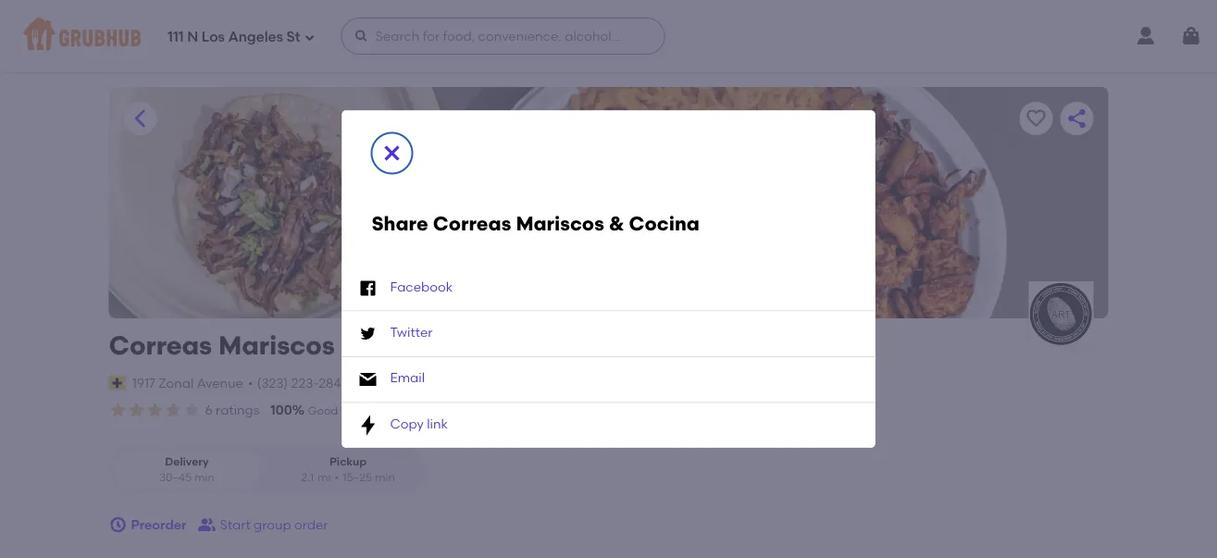 Task type: vqa. For each thing, say whether or not it's contained in the screenshot.
Boneless
no



Task type: describe. For each thing, give the bounding box(es) containing it.
correas mariscos & cocina  logo image
[[1029, 282, 1094, 346]]

pickup
[[330, 455, 367, 468]]

1 horizontal spatial cocina
[[629, 212, 700, 235]]

6 ratings
[[205, 402, 260, 418]]

3 100 from the left
[[520, 402, 541, 418]]

111 n los angeles st
[[168, 29, 301, 46]]

svg image for facebook
[[357, 277, 379, 300]]

zonal
[[159, 375, 194, 391]]

subscription pass image
[[109, 376, 128, 391]]

on time delivery
[[418, 404, 505, 418]]

30–45
[[159, 471, 192, 485]]

min inside delivery 30–45 min
[[195, 471, 215, 485]]

2841
[[319, 375, 346, 391]]

100 for good food
[[271, 402, 292, 418]]

100 for on time delivery
[[381, 402, 402, 418]]

1 horizontal spatial mariscos
[[516, 212, 605, 235]]

st
[[287, 29, 301, 46]]

delivery
[[463, 404, 505, 418]]

svg image for preorder
[[109, 516, 127, 535]]

pickup 2.1 mi • 15–25 min
[[301, 455, 395, 485]]

0 horizontal spatial correas
[[109, 330, 212, 361]]

6
[[205, 402, 213, 418]]

preorder button
[[109, 509, 187, 542]]

2.1
[[301, 471, 314, 485]]

avenue
[[197, 375, 244, 391]]

ratings
[[216, 402, 260, 418]]

preorder
[[131, 517, 187, 533]]

facebook
[[390, 279, 453, 294]]

order
[[295, 517, 328, 533]]

angeles
[[228, 29, 283, 46]]

1 vertical spatial &
[[341, 330, 362, 361]]

• inside pickup 2.1 mi • 15–25 min
[[335, 471, 339, 485]]

share
[[372, 212, 429, 235]]

(323)
[[257, 375, 288, 391]]

option group containing delivery 30–45 min
[[109, 447, 427, 494]]

start
[[220, 517, 251, 533]]

group
[[254, 517, 291, 533]]

15–25
[[343, 471, 373, 485]]

1917
[[132, 375, 156, 391]]

min inside pickup 2.1 mi • 15–25 min
[[375, 471, 395, 485]]

111
[[168, 29, 184, 46]]

0 horizontal spatial •
[[248, 375, 253, 391]]

twitter
[[390, 324, 433, 340]]

main navigation navigation
[[0, 0, 1218, 72]]



Task type: locate. For each thing, give the bounding box(es) containing it.
1 vertical spatial mariscos
[[218, 330, 335, 361]]

1 horizontal spatial 100
[[381, 402, 402, 418]]

start group order button
[[198, 509, 328, 542]]

caret left icon image
[[129, 107, 151, 130]]

start group order
[[220, 517, 328, 533]]

1917 zonal avenue
[[132, 375, 244, 391]]

1 min from the left
[[195, 471, 215, 485]]

100
[[271, 402, 292, 418], [381, 402, 402, 418], [520, 402, 541, 418]]

share icon image
[[1067, 107, 1089, 130]]

correas mariscos & cocina
[[109, 330, 461, 361]]

people icon image
[[198, 516, 216, 535]]

svg image up food
[[357, 369, 379, 391]]

1 horizontal spatial &
[[609, 212, 625, 235]]

2 horizontal spatial 100
[[520, 402, 541, 418]]

100 left on
[[381, 402, 402, 418]]

time
[[437, 404, 461, 418]]

0 vertical spatial •
[[248, 375, 253, 391]]

good food
[[308, 404, 366, 418]]

correas up zonal on the bottom
[[109, 330, 212, 361]]

1 horizontal spatial min
[[375, 471, 395, 485]]

&
[[609, 212, 625, 235], [341, 330, 362, 361]]

mariscos
[[516, 212, 605, 235], [218, 330, 335, 361]]

1 vertical spatial correas
[[109, 330, 212, 361]]

1 vertical spatial •
[[335, 471, 339, 485]]

• right mi
[[335, 471, 339, 485]]

email
[[390, 370, 425, 386]]

0 vertical spatial correas
[[433, 212, 512, 235]]

copy link
[[390, 416, 448, 431]]

share correas mariscos & cocina
[[372, 212, 700, 235]]

save this restaurant button
[[1020, 102, 1054, 135]]

0 vertical spatial cocina
[[629, 212, 700, 235]]

on
[[418, 404, 434, 418]]

svg image
[[357, 277, 379, 300], [357, 369, 379, 391], [109, 516, 127, 535]]

0 horizontal spatial &
[[341, 330, 362, 361]]

•
[[248, 375, 253, 391], [335, 471, 339, 485]]

1 horizontal spatial •
[[335, 471, 339, 485]]

0 horizontal spatial mariscos
[[218, 330, 335, 361]]

copy
[[390, 416, 424, 431]]

save this restaurant image
[[1026, 107, 1048, 130]]

• left (323)
[[248, 375, 253, 391]]

svg image left facebook
[[357, 277, 379, 300]]

good
[[308, 404, 338, 418]]

100 right delivery
[[520, 402, 541, 418]]

0 horizontal spatial 100
[[271, 402, 292, 418]]

delivery 30–45 min
[[159, 455, 215, 485]]

1917 zonal avenue button
[[131, 373, 245, 394]]

min down delivery
[[195, 471, 215, 485]]

1 horizontal spatial correas
[[433, 212, 512, 235]]

1 vertical spatial cocina
[[368, 330, 461, 361]]

los
[[202, 29, 225, 46]]

svg image
[[1181, 25, 1203, 47], [354, 29, 369, 44], [304, 32, 315, 43], [381, 142, 403, 164], [357, 323, 379, 345], [357, 414, 379, 437]]

min right 15–25
[[375, 471, 395, 485]]

100 down (323)
[[271, 402, 292, 418]]

0 vertical spatial &
[[609, 212, 625, 235]]

svg image left preorder
[[109, 516, 127, 535]]

correas right the share
[[433, 212, 512, 235]]

star icon image
[[109, 401, 127, 420], [127, 401, 146, 420], [146, 401, 164, 420], [164, 401, 183, 420], [164, 401, 183, 420], [183, 401, 201, 420]]

1 100 from the left
[[271, 402, 292, 418]]

food
[[341, 404, 366, 418]]

2 min from the left
[[375, 471, 395, 485]]

delivery
[[165, 455, 209, 468]]

n
[[187, 29, 198, 46]]

2 vertical spatial svg image
[[109, 516, 127, 535]]

(323) 223-2841 button
[[257, 374, 346, 393]]

2 100 from the left
[[381, 402, 402, 418]]

svg image inside preorder 'button'
[[109, 516, 127, 535]]

0 horizontal spatial min
[[195, 471, 215, 485]]

223-
[[291, 375, 319, 391]]

link
[[427, 416, 448, 431]]

correas
[[433, 212, 512, 235], [109, 330, 212, 361]]

• (323) 223-2841
[[248, 375, 346, 391]]

mi
[[318, 471, 331, 485]]

option group
[[109, 447, 427, 494]]

0 vertical spatial svg image
[[357, 277, 379, 300]]

svg image for email
[[357, 369, 379, 391]]

cocina
[[629, 212, 700, 235], [368, 330, 461, 361]]

0 horizontal spatial cocina
[[368, 330, 461, 361]]

0 vertical spatial mariscos
[[516, 212, 605, 235]]

min
[[195, 471, 215, 485], [375, 471, 395, 485]]

1 vertical spatial svg image
[[357, 369, 379, 391]]



